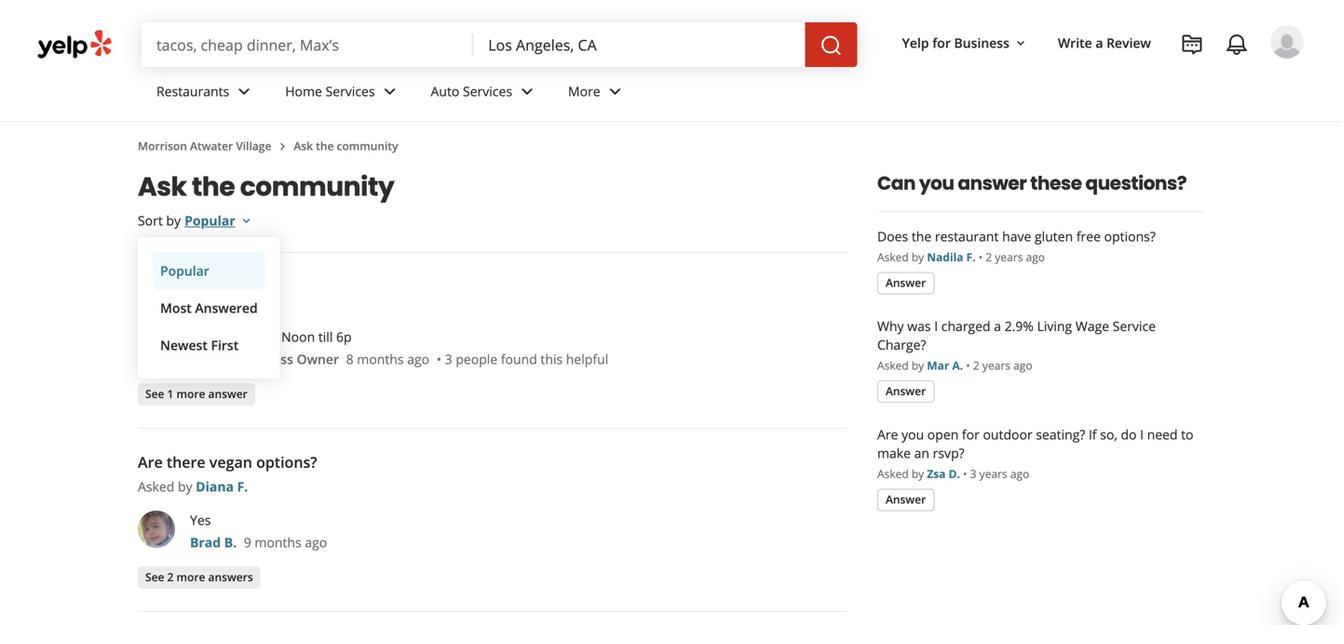 Task type: describe. For each thing, give the bounding box(es) containing it.
yelp
[[902, 34, 929, 52]]

popular link
[[153, 252, 265, 290]]

wage
[[1076, 318, 1110, 335]]

you for can
[[919, 170, 954, 197]]

can
[[877, 170, 916, 197]]

nadila f. link
[[927, 250, 976, 265]]

nadila
[[927, 250, 964, 265]]

24 chevron down v2 image for more
[[604, 80, 627, 103]]

yes
[[190, 512, 211, 530]]

auto services link
[[416, 67, 553, 121]]

are for there
[[138, 453, 163, 473]]

morrison
[[138, 138, 187, 154]]

by for asked by nadila f.
[[912, 250, 924, 265]]

Find text field
[[156, 34, 459, 55]]

first
[[211, 337, 239, 354]]

9
[[244, 534, 251, 552]]

home services
[[285, 83, 375, 100]]

see for are
[[145, 570, 164, 585]]

newest first
[[160, 337, 239, 354]]

till
[[318, 328, 333, 346]]

days
[[201, 328, 229, 346]]

see 1 more answer
[[145, 387, 248, 402]]

asked by mar a.
[[877, 358, 963, 374]]

answer inside see 1 more answer link
[[208, 387, 248, 402]]

0 vertical spatial the
[[316, 138, 334, 154]]

projects image
[[1181, 34, 1203, 56]]

s.,
[[220, 351, 235, 368]]

these
[[1030, 170, 1082, 197]]

zsa d. link
[[927, 467, 960, 482]]

3 years ago
[[970, 467, 1030, 482]]

asked for does
[[877, 250, 909, 265]]

0 horizontal spatial the
[[192, 169, 235, 205]]

more for options?
[[177, 570, 205, 585]]

f. inside are there vegan options? asked by diana f.
[[237, 478, 248, 496]]

business for for
[[954, 34, 1010, 52]]

review
[[1107, 34, 1151, 52]]

free
[[1077, 228, 1101, 245]]

service
[[1113, 318, 1156, 335]]

for inside are you open for outdoor seating? if so, do i need to make an rsvp?
[[962, 426, 980, 444]]

asked inside happy hour times? asked by george b.
[[138, 295, 174, 313]]

if
[[1089, 426, 1097, 444]]

rsvp?
[[933, 445, 965, 462]]

years for have
[[995, 250, 1023, 265]]

years for for
[[980, 467, 1008, 482]]

most answered
[[160, 299, 258, 317]]

noon
[[281, 328, 315, 346]]

hour
[[188, 269, 223, 289]]

7 days a week! noon till 6p
[[190, 328, 352, 346]]

0 horizontal spatial a
[[232, 328, 240, 346]]

0 vertical spatial community
[[337, 138, 398, 154]]

a.
[[952, 358, 963, 374]]

1 horizontal spatial ask
[[294, 138, 313, 154]]

this
[[541, 351, 563, 368]]

24 chevron down v2 image for auto services
[[516, 80, 538, 103]]

0 vertical spatial answer
[[958, 170, 1027, 197]]

auto
[[431, 83, 460, 100]]

asked by zsa d.
[[877, 467, 960, 482]]

happy
[[138, 269, 184, 289]]

services for auto services
[[463, 83, 512, 100]]

write a review link
[[1051, 26, 1159, 60]]

are for you
[[877, 426, 898, 444]]

see for happy
[[145, 387, 164, 402]]

answer for are you open for outdoor seating? if so, do i need to make an rsvp?
[[886, 492, 926, 508]]

atwater
[[190, 138, 233, 154]]

2 for charged
[[973, 358, 980, 374]]

happy hour times? asked by george b.
[[138, 269, 273, 313]]

morrison atwater village
[[138, 138, 271, 154]]

diana
[[196, 478, 234, 496]]

24 chevron down v2 image for home services
[[379, 80, 401, 103]]

there
[[167, 453, 206, 473]]

can you answer these questions?
[[877, 170, 1187, 197]]

7
[[190, 328, 197, 346]]

newest
[[160, 337, 208, 354]]

b. inside happy hour times? asked by george b.
[[245, 295, 258, 313]]

asked for why
[[877, 358, 909, 374]]

answer for does the restaurant have gluten free options?
[[886, 275, 926, 291]]

most
[[160, 299, 192, 317]]

yelp for business button
[[895, 26, 1036, 60]]

3 for 3 people found this helpful
[[445, 351, 452, 368]]

2.9%
[[1005, 318, 1034, 335]]

by for asked by zsa d.
[[912, 467, 924, 482]]

options? inside are there vegan options? asked by diana f.
[[256, 453, 317, 473]]

popular for popular dropdown button
[[184, 212, 235, 230]]

living
[[1037, 318, 1072, 335]]

george b. link
[[196, 295, 258, 313]]

d.
[[949, 467, 960, 482]]

6p
[[336, 328, 352, 346]]

brad b. link
[[190, 534, 237, 552]]

seating?
[[1036, 426, 1086, 444]]

user actions element
[[887, 23, 1330, 138]]

0 vertical spatial ask the community
[[294, 138, 398, 154]]

to
[[1181, 426, 1194, 444]]

answer for why was i charged a 2.9% living wage service charge?
[[886, 384, 926, 399]]

i inside are you open for outdoor seating? if so, do i need to make an rsvp?
[[1140, 426, 1144, 444]]

owner
[[297, 351, 339, 368]]

asked for are
[[877, 467, 909, 482]]

see 1 more answer link
[[138, 384, 255, 406]]

restaurant
[[935, 228, 999, 245]]

24 chevron down v2 image for restaurants
[[233, 80, 255, 103]]

2 years ago for charged
[[973, 358, 1033, 374]]

more for asked
[[177, 387, 205, 402]]

by inside happy hour times? asked by george b.
[[178, 295, 192, 313]]

sort
[[138, 212, 163, 230]]

yelp for business
[[902, 34, 1010, 52]]

times?
[[226, 269, 273, 289]]

sort by
[[138, 212, 181, 230]]

george
[[196, 295, 242, 313]]

open
[[928, 426, 959, 444]]



Task type: locate. For each thing, give the bounding box(es) containing it.
see inside "link"
[[145, 570, 164, 585]]

1 vertical spatial more
[[177, 570, 205, 585]]

alex
[[190, 351, 217, 368]]

ago for are
[[1011, 467, 1030, 482]]

found
[[501, 351, 537, 368]]

a left 2.9%
[[994, 318, 1001, 335]]

i
[[934, 318, 938, 335], [1140, 426, 1144, 444]]

none field up the home
[[156, 34, 459, 55]]

services right auto
[[463, 83, 512, 100]]

16 chevron down v2 image up times?
[[239, 214, 254, 229]]

see
[[145, 387, 164, 402], [145, 570, 164, 585]]

alex s., business owner
[[190, 351, 339, 368]]

1 vertical spatial see
[[145, 570, 164, 585]]

see 2 more answers
[[145, 570, 253, 585]]

0 vertical spatial b.
[[245, 295, 258, 313]]

1 24 chevron down v2 image from the left
[[379, 80, 401, 103]]

0 vertical spatial are
[[877, 426, 898, 444]]

2 answer link from the top
[[877, 381, 935, 403]]

the up the asked by nadila f.
[[912, 228, 932, 245]]

ago left people
[[407, 351, 430, 368]]

0 vertical spatial f.
[[967, 250, 976, 265]]

are
[[877, 426, 898, 444], [138, 453, 163, 473]]

services right the home
[[326, 83, 375, 100]]

1 horizontal spatial for
[[962, 426, 980, 444]]

answer
[[958, 170, 1027, 197], [208, 387, 248, 402]]

questions?
[[1086, 170, 1187, 197]]

1 horizontal spatial 24 chevron down v2 image
[[604, 80, 627, 103]]

2 vertical spatial answer link
[[877, 489, 935, 512]]

1 vertical spatial popular
[[160, 262, 209, 280]]

answered
[[195, 299, 258, 317]]

1 vertical spatial 2
[[973, 358, 980, 374]]

b. down times?
[[245, 295, 258, 313]]

24 chevron down v2 image inside "auto services" link
[[516, 80, 538, 103]]

2 right a.
[[973, 358, 980, 374]]

mar
[[927, 358, 950, 374]]

0 horizontal spatial answer
[[208, 387, 248, 402]]

24 chevron down v2 image right the auto services
[[516, 80, 538, 103]]

by down hour
[[178, 295, 192, 313]]

0 horizontal spatial services
[[326, 83, 375, 100]]

the up popular dropdown button
[[192, 169, 235, 205]]

answer link
[[877, 272, 935, 295], [877, 381, 935, 403], [877, 489, 935, 512]]

more
[[568, 83, 601, 100]]

you inside are you open for outdoor seating? if so, do i need to make an rsvp?
[[902, 426, 924, 444]]

16 chevron right v2 image
[[275, 139, 290, 154]]

for inside button
[[933, 34, 951, 52]]

2 for have
[[986, 250, 992, 265]]

gluten
[[1035, 228, 1073, 245]]

1 vertical spatial are
[[138, 453, 163, 473]]

24 chevron down v2 image
[[379, 80, 401, 103], [516, 80, 538, 103]]

1 horizontal spatial 16 chevron down v2 image
[[1013, 36, 1028, 51]]

2 years ago for have
[[986, 250, 1045, 265]]

by right the sort
[[166, 212, 181, 230]]

so,
[[1100, 426, 1118, 444]]

ask
[[294, 138, 313, 154], [138, 169, 187, 205]]

popular button
[[184, 212, 254, 230]]

1 horizontal spatial business
[[954, 34, 1010, 52]]

yes brad b. 9 months ago
[[190, 512, 327, 552]]

0 vertical spatial business
[[954, 34, 1010, 52]]

1 more from the top
[[177, 387, 205, 402]]

popular up most
[[160, 262, 209, 280]]

1 vertical spatial months
[[255, 534, 302, 552]]

0 vertical spatial 3
[[445, 351, 452, 368]]

24 chevron down v2 image right 'restaurants'
[[233, 80, 255, 103]]

i inside why was i charged a 2.9% living wage service charge?
[[934, 318, 938, 335]]

i right was
[[934, 318, 938, 335]]

24 chevron down v2 image inside more "link"
[[604, 80, 627, 103]]

1 horizontal spatial f.
[[967, 250, 976, 265]]

home services link
[[270, 67, 416, 121]]

1 vertical spatial answer
[[208, 387, 248, 402]]

0 vertical spatial years
[[995, 250, 1023, 265]]

months
[[357, 351, 404, 368], [255, 534, 302, 552]]

None field
[[156, 34, 459, 55], [488, 34, 790, 55]]

1 vertical spatial ask the community
[[138, 169, 394, 205]]

a right write
[[1096, 34, 1103, 52]]

f. down restaurant
[[967, 250, 976, 265]]

popular inside popular link
[[160, 262, 209, 280]]

people
[[456, 351, 498, 368]]

write
[[1058, 34, 1092, 52]]

none field find
[[156, 34, 459, 55]]

0 vertical spatial answer
[[886, 275, 926, 291]]

answer up does the restaurant have gluten free options?
[[958, 170, 1027, 197]]

b. inside yes brad b. 9 months ago
[[224, 534, 237, 552]]

ago down gluten
[[1026, 250, 1045, 265]]

community down 16 chevron right v2 icon
[[240, 169, 394, 205]]

1 see from the top
[[145, 387, 164, 402]]

1 horizontal spatial 3
[[970, 467, 977, 482]]

0 vertical spatial 16 chevron down v2 image
[[1013, 36, 1028, 51]]

24 chevron down v2 image inside the restaurants link
[[233, 80, 255, 103]]

1 horizontal spatial are
[[877, 426, 898, 444]]

2 more from the top
[[177, 570, 205, 585]]

need
[[1147, 426, 1178, 444]]

1 vertical spatial 2 years ago
[[973, 358, 1033, 374]]

for right yelp
[[933, 34, 951, 52]]

was
[[907, 318, 931, 335]]

0 horizontal spatial for
[[933, 34, 951, 52]]

a right days
[[232, 328, 240, 346]]

1 horizontal spatial 2
[[973, 358, 980, 374]]

by left zsa
[[912, 467, 924, 482]]

1 vertical spatial answer link
[[877, 381, 935, 403]]

1 vertical spatial ask
[[138, 169, 187, 205]]

1 vertical spatial business
[[238, 351, 293, 368]]

mar a. link
[[927, 358, 963, 374]]

1 horizontal spatial a
[[994, 318, 1001, 335]]

more link
[[553, 67, 642, 121]]

answer down s.,
[[208, 387, 248, 402]]

0 horizontal spatial none field
[[156, 34, 459, 55]]

why
[[877, 318, 904, 335]]

zsa
[[927, 467, 946, 482]]

ask the community down village
[[138, 169, 394, 205]]

2 answer from the top
[[886, 384, 926, 399]]

see 2 more answers link
[[138, 567, 261, 590]]

ask the community down home services link
[[294, 138, 398, 154]]

1 vertical spatial years
[[983, 358, 1011, 374]]

1 vertical spatial for
[[962, 426, 980, 444]]

are up make
[[877, 426, 898, 444]]

bob b. image
[[1271, 25, 1304, 59]]

write a review
[[1058, 34, 1151, 52]]

ask the community
[[294, 138, 398, 154], [138, 169, 394, 205]]

None search field
[[142, 22, 861, 67]]

months right 8 on the left bottom of the page
[[357, 351, 404, 368]]

0 vertical spatial more
[[177, 387, 205, 402]]

0 horizontal spatial 2
[[167, 570, 174, 585]]

16 chevron down v2 image inside yelp for business button
[[1013, 36, 1028, 51]]

asked down does
[[877, 250, 909, 265]]

asked down make
[[877, 467, 909, 482]]

answer link for are you open for outdoor seating? if so, do i need to make an rsvp?
[[877, 489, 935, 512]]

1 vertical spatial 16 chevron down v2 image
[[239, 214, 254, 229]]

diana f. link
[[196, 478, 248, 496]]

most answered link
[[153, 290, 265, 327]]

answer down the asked by nadila f.
[[886, 275, 926, 291]]

are left the there
[[138, 453, 163, 473]]

services for home services
[[326, 83, 375, 100]]

16 chevron down v2 image left write
[[1013, 36, 1028, 51]]

1 horizontal spatial the
[[316, 138, 334, 154]]

asked down the there
[[138, 478, 174, 496]]

1 vertical spatial f.
[[237, 478, 248, 496]]

restaurants link
[[142, 67, 270, 121]]

2
[[986, 250, 992, 265], [973, 358, 980, 374], [167, 570, 174, 585]]

2 24 chevron down v2 image from the left
[[516, 80, 538, 103]]

2 services from the left
[[463, 83, 512, 100]]

1 vertical spatial you
[[902, 426, 924, 444]]

outdoor
[[983, 426, 1033, 444]]

by down the there
[[178, 478, 192, 496]]

3 right 'd.'
[[970, 467, 977, 482]]

0 horizontal spatial 24 chevron down v2 image
[[233, 80, 255, 103]]

2 down restaurant
[[986, 250, 992, 265]]

16 chevron down v2 image for yelp for business
[[1013, 36, 1028, 51]]

a inside why was i charged a 2.9% living wage service charge?
[[994, 318, 1001, 335]]

does the restaurant have gluten free options?
[[877, 228, 1156, 245]]

1 vertical spatial b.
[[224, 534, 237, 552]]

1 vertical spatial options?
[[256, 453, 317, 473]]

answer down asked by zsa d.
[[886, 492, 926, 508]]

are you open for outdoor seating? if so, do i need to make an rsvp?
[[877, 426, 1194, 462]]

ago for does
[[1026, 250, 1045, 265]]

0 vertical spatial options?
[[1104, 228, 1156, 245]]

0 vertical spatial popular
[[184, 212, 235, 230]]

none field near
[[488, 34, 790, 55]]

ask right 16 chevron right v2 icon
[[294, 138, 313, 154]]

0 vertical spatial see
[[145, 387, 164, 402]]

0 horizontal spatial 3
[[445, 351, 452, 368]]

1 horizontal spatial answer
[[958, 170, 1027, 197]]

2 horizontal spatial the
[[912, 228, 932, 245]]

3 answer link from the top
[[877, 489, 935, 512]]

2 vertical spatial 2
[[167, 570, 174, 585]]

ago inside yes brad b. 9 months ago
[[305, 534, 327, 552]]

1 horizontal spatial months
[[357, 351, 404, 368]]

the right 16 chevron right v2 icon
[[316, 138, 334, 154]]

2 years ago
[[986, 250, 1045, 265], [973, 358, 1033, 374]]

have
[[1002, 228, 1031, 245]]

business right yelp
[[954, 34, 1010, 52]]

0 horizontal spatial b.
[[224, 534, 237, 552]]

newest first link
[[153, 327, 265, 364]]

answer link for does the restaurant have gluten free options?
[[877, 272, 935, 295]]

1
[[167, 387, 174, 402]]

does
[[877, 228, 908, 245]]

are inside are you open for outdoor seating? if so, do i need to make an rsvp?
[[877, 426, 898, 444]]

popular up popular link at the left top of page
[[184, 212, 235, 230]]

1 answer from the top
[[886, 275, 926, 291]]

0 vertical spatial 2 years ago
[[986, 250, 1045, 265]]

24 chevron down v2 image right more
[[604, 80, 627, 103]]

3 answer from the top
[[886, 492, 926, 508]]

ago down are you open for outdoor seating? if so, do i need to make an rsvp?
[[1011, 467, 1030, 482]]

by left nadila
[[912, 250, 924, 265]]

answer link for why was i charged a 2.9% living wage service charge?
[[877, 381, 935, 403]]

24 chevron down v2 image
[[233, 80, 255, 103], [604, 80, 627, 103]]

2 24 chevron down v2 image from the left
[[604, 80, 627, 103]]

brad
[[190, 534, 221, 552]]

ago down why was i charged a 2.9% living wage service charge?
[[1014, 358, 1033, 374]]

1 services from the left
[[326, 83, 375, 100]]

by for sort by
[[166, 212, 181, 230]]

years down why was i charged a 2.9% living wage service charge?
[[983, 358, 1011, 374]]

2 none field from the left
[[488, 34, 790, 55]]

2 years ago down why was i charged a 2.9% living wage service charge?
[[973, 358, 1033, 374]]

months inside yes brad b. 9 months ago
[[255, 534, 302, 552]]

village
[[236, 138, 271, 154]]

you
[[919, 170, 954, 197], [902, 426, 924, 444]]

0 vertical spatial ask
[[294, 138, 313, 154]]

asked
[[877, 250, 909, 265], [138, 295, 174, 313], [877, 358, 909, 374], [877, 467, 909, 482], [138, 478, 174, 496]]

more right 1
[[177, 387, 205, 402]]

0 horizontal spatial 16 chevron down v2 image
[[239, 214, 254, 229]]

1 horizontal spatial 24 chevron down v2 image
[[516, 80, 538, 103]]

1 vertical spatial 3
[[970, 467, 977, 482]]

2 vertical spatial answer
[[886, 492, 926, 508]]

options? right vegan
[[256, 453, 317, 473]]

0 vertical spatial 2
[[986, 250, 992, 265]]

0 vertical spatial months
[[357, 351, 404, 368]]

make
[[877, 445, 911, 462]]

0 vertical spatial for
[[933, 34, 951, 52]]

options? right free
[[1104, 228, 1156, 245]]

1 24 chevron down v2 image from the left
[[233, 80, 255, 103]]

2 horizontal spatial 2
[[986, 250, 992, 265]]

0 horizontal spatial i
[[934, 318, 938, 335]]

years down does the restaurant have gluten free options?
[[995, 250, 1023, 265]]

1 vertical spatial the
[[192, 169, 235, 205]]

b.
[[245, 295, 258, 313], [224, 534, 237, 552]]

more down brad
[[177, 570, 205, 585]]

Near text field
[[488, 34, 790, 55]]

ago
[[1026, 250, 1045, 265], [407, 351, 430, 368], [1014, 358, 1033, 374], [1011, 467, 1030, 482], [305, 534, 327, 552]]

years right 'd.'
[[980, 467, 1008, 482]]

by inside are there vegan options? asked by diana f.
[[178, 478, 192, 496]]

years for charged
[[983, 358, 1011, 374]]

business categories element
[[142, 67, 1304, 121]]

3 left people
[[445, 351, 452, 368]]

2 years ago down does the restaurant have gluten free options?
[[986, 250, 1045, 265]]

16 chevron down v2 image inside popular dropdown button
[[239, 214, 254, 229]]

answer link down asked by mar a.
[[877, 381, 935, 403]]

notifications image
[[1226, 34, 1248, 56]]

you right can
[[919, 170, 954, 197]]

0 horizontal spatial 24 chevron down v2 image
[[379, 80, 401, 103]]

1 horizontal spatial none field
[[488, 34, 790, 55]]

none field up more "link"
[[488, 34, 790, 55]]

16 chevron down v2 image
[[1013, 36, 1028, 51], [239, 214, 254, 229]]

1 horizontal spatial services
[[463, 83, 512, 100]]

popular for popular link at the left top of page
[[160, 262, 209, 280]]

asked down happy
[[138, 295, 174, 313]]

0 horizontal spatial options?
[[256, 453, 317, 473]]

2 vertical spatial years
[[980, 467, 1008, 482]]

i right the do
[[1140, 426, 1144, 444]]

f.
[[967, 250, 976, 265], [237, 478, 248, 496]]

0 horizontal spatial months
[[255, 534, 302, 552]]

community down home services link
[[337, 138, 398, 154]]

a
[[1096, 34, 1103, 52], [994, 318, 1001, 335], [232, 328, 240, 346]]

answers
[[208, 570, 253, 585]]

business down week!
[[238, 351, 293, 368]]

3 for 3 years ago
[[970, 467, 977, 482]]

years
[[995, 250, 1023, 265], [983, 358, 1011, 374], [980, 467, 1008, 482]]

2 horizontal spatial a
[[1096, 34, 1103, 52]]

business inside button
[[954, 34, 1010, 52]]

b. left 9
[[224, 534, 237, 552]]

0 vertical spatial you
[[919, 170, 954, 197]]

by for asked by mar a.
[[912, 358, 924, 374]]

1 horizontal spatial b.
[[245, 295, 258, 313]]

asked down charge?
[[877, 358, 909, 374]]

1 answer link from the top
[[877, 272, 935, 295]]

1 vertical spatial answer
[[886, 384, 926, 399]]

are inside are there vegan options? asked by diana f.
[[138, 453, 163, 473]]

2 left answers
[[167, 570, 174, 585]]

0 vertical spatial answer link
[[877, 272, 935, 295]]

helpful
[[566, 351, 608, 368]]

24 chevron down v2 image left auto
[[379, 80, 401, 103]]

ask up sort by
[[138, 169, 187, 205]]

answer link down asked by zsa d.
[[877, 489, 935, 512]]

for right open
[[962, 426, 980, 444]]

answer down asked by mar a.
[[886, 384, 926, 399]]

asked by nadila f.
[[877, 250, 976, 265]]

ago for why
[[1014, 358, 1033, 374]]

1 vertical spatial i
[[1140, 426, 1144, 444]]

asked inside are there vegan options? asked by diana f.
[[138, 478, 174, 496]]

2 inside "link"
[[167, 570, 174, 585]]

0 vertical spatial i
[[934, 318, 938, 335]]

vegan
[[209, 453, 252, 473]]

options?
[[1104, 228, 1156, 245], [256, 453, 317, 473]]

24 chevron down v2 image inside home services link
[[379, 80, 401, 103]]

months right 9
[[255, 534, 302, 552]]

f. down vegan
[[237, 478, 248, 496]]

1 horizontal spatial options?
[[1104, 228, 1156, 245]]

1 vertical spatial community
[[240, 169, 394, 205]]

1 none field from the left
[[156, 34, 459, 55]]

charge?
[[877, 336, 926, 354]]

0 horizontal spatial are
[[138, 453, 163, 473]]

3 people found this helpful
[[445, 351, 608, 368]]

home
[[285, 83, 322, 100]]

ago right 9
[[305, 534, 327, 552]]

answer link down the asked by nadila f.
[[877, 272, 935, 295]]

8
[[346, 351, 354, 368]]

2 see from the top
[[145, 570, 164, 585]]

search image
[[820, 35, 843, 57]]

do
[[1121, 426, 1137, 444]]

2 vertical spatial the
[[912, 228, 932, 245]]

charged
[[942, 318, 991, 335]]

restaurants
[[156, 83, 229, 100]]

0 horizontal spatial f.
[[237, 478, 248, 496]]

0 horizontal spatial business
[[238, 351, 293, 368]]

16 chevron down v2 image for popular
[[239, 214, 254, 229]]

are there vegan options? asked by diana f.
[[138, 453, 317, 496]]

more inside "link"
[[177, 570, 205, 585]]

community
[[337, 138, 398, 154], [240, 169, 394, 205]]

morrison atwater village link
[[138, 138, 271, 154]]

1 horizontal spatial i
[[1140, 426, 1144, 444]]

business for s.,
[[238, 351, 293, 368]]

you for are
[[902, 426, 924, 444]]

0 horizontal spatial ask
[[138, 169, 187, 205]]

by left the mar
[[912, 358, 924, 374]]

you up the an
[[902, 426, 924, 444]]



Task type: vqa. For each thing, say whether or not it's contained in the screenshot.
the See in See 2 more answers link
yes



